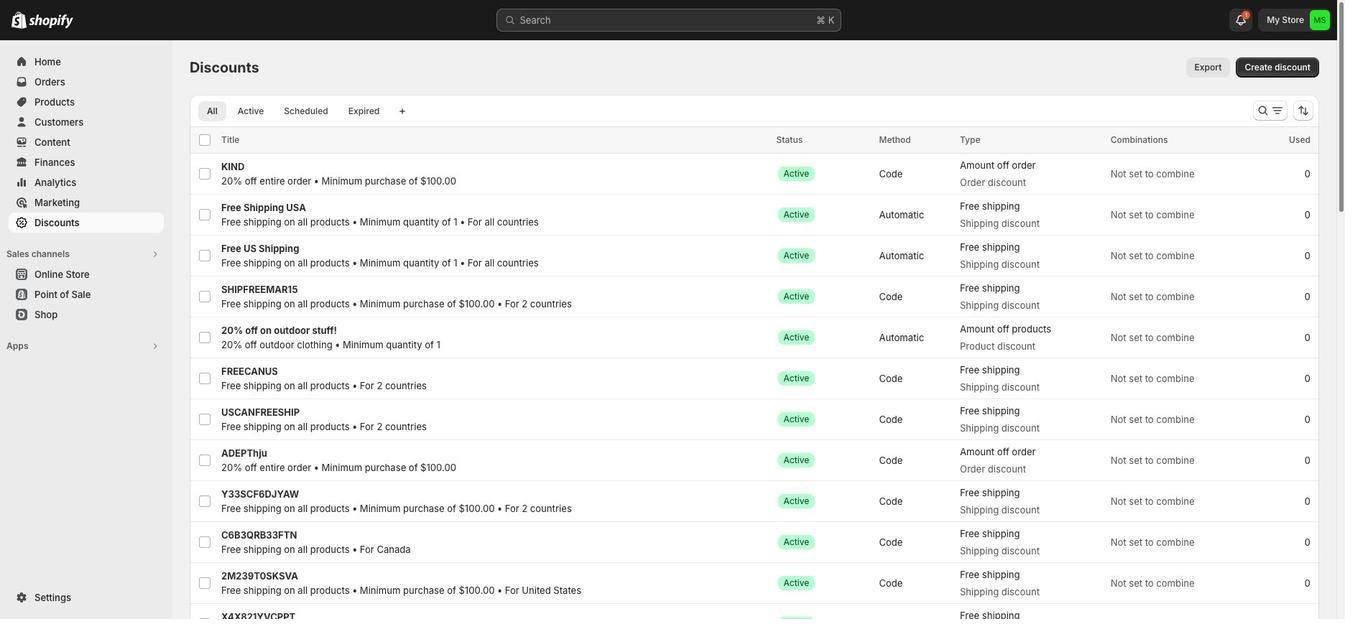 Task type: locate. For each thing, give the bounding box(es) containing it.
shopify image
[[29, 14, 73, 29]]

tab list
[[195, 101, 391, 121]]



Task type: describe. For each thing, give the bounding box(es) containing it.
my store image
[[1310, 10, 1330, 30]]

shopify image
[[11, 11, 27, 29]]



Task type: vqa. For each thing, say whether or not it's contained in the screenshot.
Search countries text field
no



